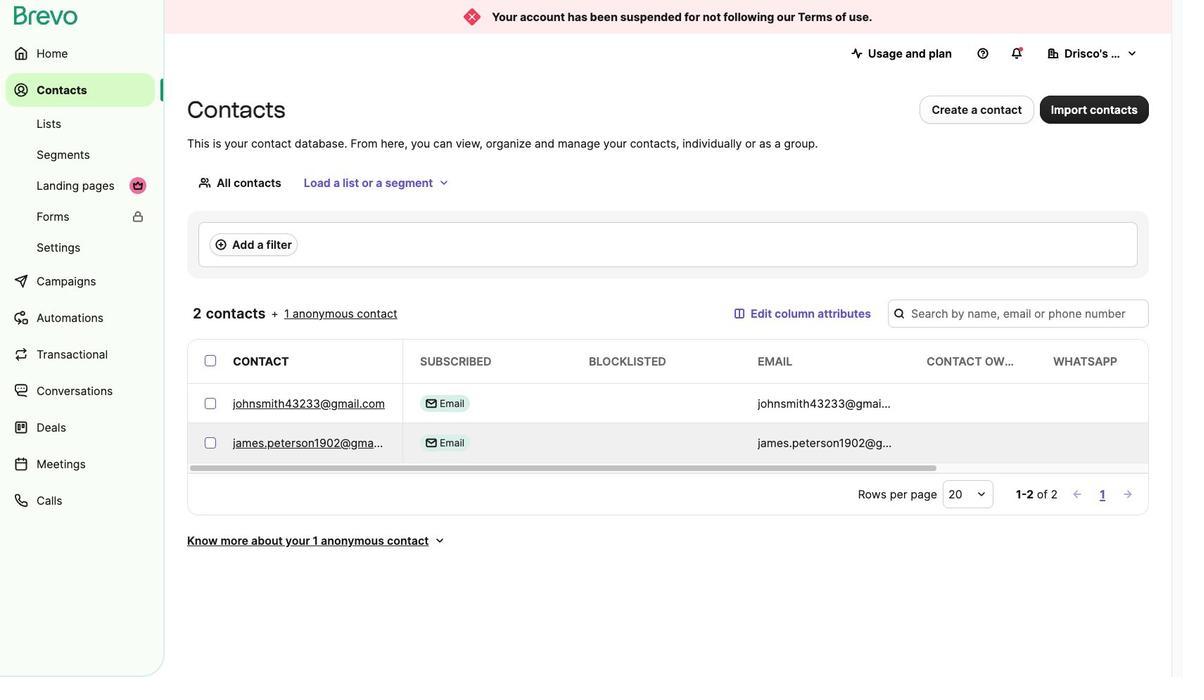 Task type: vqa. For each thing, say whether or not it's contained in the screenshot.
second 'left___c25ys' image from the top of the page
yes



Task type: locate. For each thing, give the bounding box(es) containing it.
left___c25ys image
[[426, 438, 437, 449]]

Search by name, email or phone number search field
[[888, 300, 1149, 328]]

left___c25ys image
[[426, 398, 437, 409]]



Task type: describe. For each thing, give the bounding box(es) containing it.
left___8yvyj image
[[132, 180, 144, 191]]

left___8yvyj image
[[132, 211, 144, 222]]



